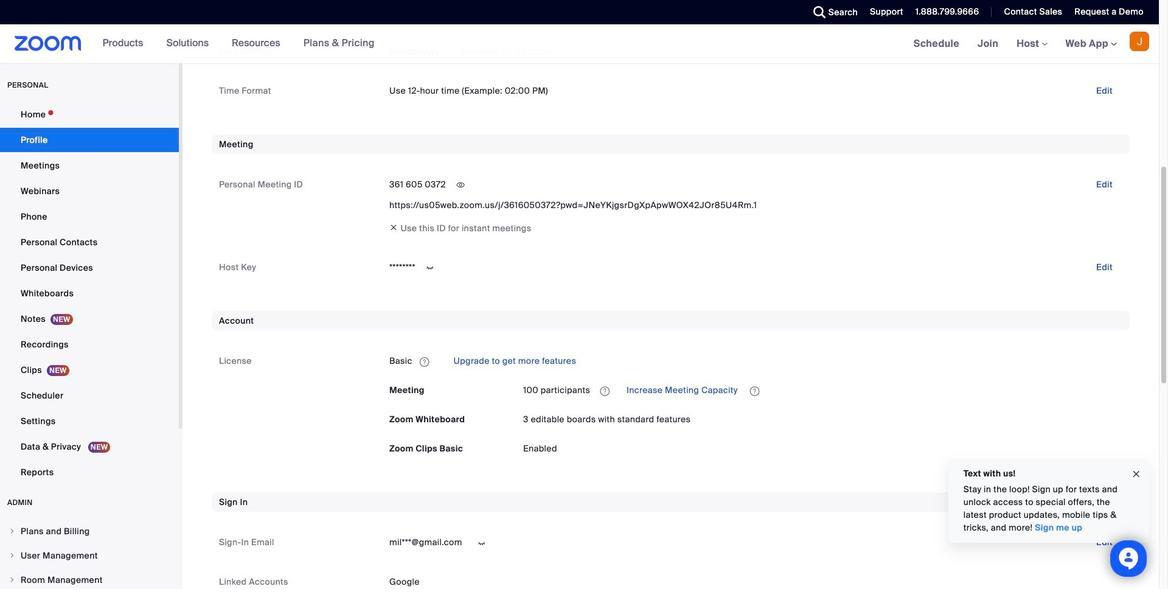Task type: vqa. For each thing, say whether or not it's contained in the screenshot.
Pronouns text box
no



Task type: locate. For each thing, give the bounding box(es) containing it.
application
[[389, 351, 1123, 371], [523, 381, 1123, 400]]

0 vertical spatial right image
[[9, 528, 16, 535]]

menu item
[[0, 520, 179, 543], [0, 544, 179, 567], [0, 568, 179, 589]]

hide personal meeting id image
[[451, 180, 470, 191]]

2 right image from the top
[[9, 576, 16, 584]]

0 vertical spatial application
[[389, 351, 1123, 371]]

admin menu menu
[[0, 520, 179, 589]]

0 vertical spatial menu item
[[0, 520, 179, 543]]

right image up right icon
[[9, 528, 16, 535]]

right image down right icon
[[9, 576, 16, 584]]

1 vertical spatial application
[[523, 381, 1123, 400]]

3 menu item from the top
[[0, 568, 179, 589]]

banner
[[0, 24, 1159, 64]]

1 right image from the top
[[9, 528, 16, 535]]

right image
[[9, 528, 16, 535], [9, 576, 16, 584]]

close image
[[1132, 467, 1142, 481]]

1 vertical spatial menu item
[[0, 544, 179, 567]]

1 vertical spatial right image
[[9, 576, 16, 584]]

profile picture image
[[1130, 32, 1150, 51]]

1 menu item from the top
[[0, 520, 179, 543]]

right image for 1st menu item from the top of the admin menu menu
[[9, 528, 16, 535]]

learn more about your meeting license image
[[597, 386, 614, 397]]

show host key image
[[420, 263, 440, 274]]

right image
[[9, 552, 16, 559]]

2 vertical spatial menu item
[[0, 568, 179, 589]]



Task type: describe. For each thing, give the bounding box(es) containing it.
learn more about increasing meeting capacity image
[[746, 386, 763, 397]]

product information navigation
[[93, 24, 384, 63]]

learn more about your license type image
[[419, 358, 431, 366]]

zoom logo image
[[15, 36, 81, 51]]

meetings navigation
[[905, 24, 1159, 64]]

right image for third menu item
[[9, 576, 16, 584]]

2 menu item from the top
[[0, 544, 179, 567]]

personal menu menu
[[0, 102, 179, 486]]



